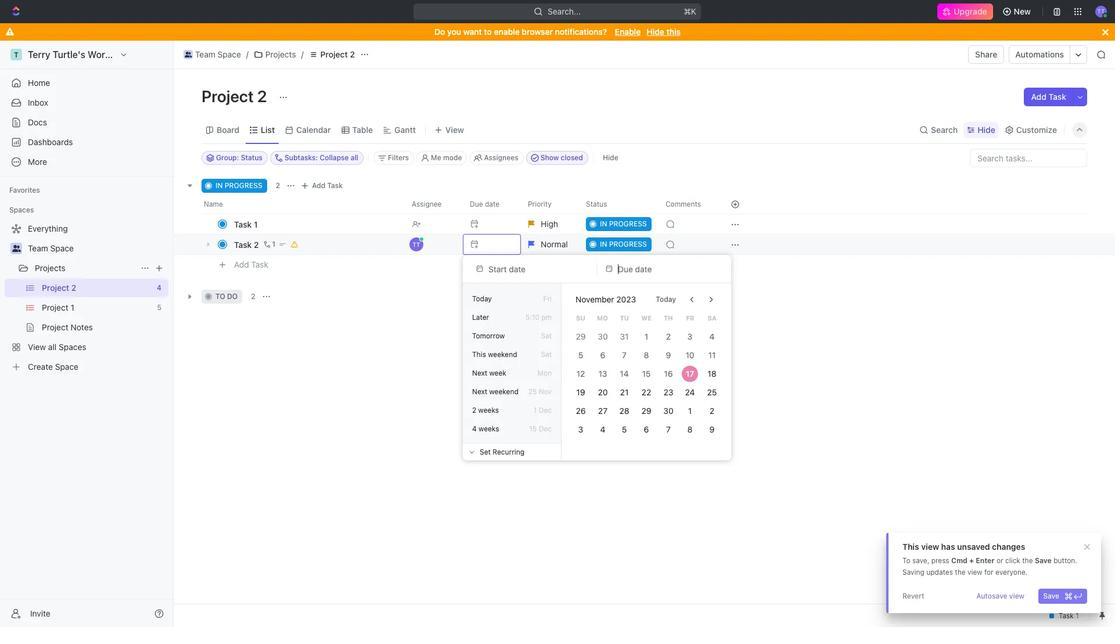 Task type: locate. For each thing, give the bounding box(es) containing it.
inbox link
[[5, 94, 169, 112]]

0 vertical spatial 29
[[576, 332, 586, 342]]

board link
[[214, 122, 240, 138]]

3 down 26
[[579, 425, 584, 435]]

30 down 23
[[664, 406, 674, 416]]

4 weeks
[[473, 425, 499, 434]]

space right user group image
[[50, 244, 74, 253]]

1 vertical spatial next
[[473, 388, 488, 396]]

0 vertical spatial 15
[[643, 369, 651, 379]]

11
[[709, 350, 716, 360]]

5 down "28"
[[622, 425, 627, 435]]

29 down 22
[[642, 406, 652, 416]]

for
[[985, 568, 994, 577]]

0 vertical spatial 8
[[644, 350, 649, 360]]

6 up 13
[[600, 350, 606, 360]]

space right user group icon
[[218, 49, 241, 59]]

30 down mo
[[598, 332, 608, 342]]

fr
[[687, 314, 695, 322]]

2023
[[617, 295, 637, 305]]

2 vertical spatial add task button
[[229, 258, 273, 272]]

we
[[642, 314, 652, 322]]

1 inside button
[[272, 240, 276, 249]]

2 sat from the top
[[541, 350, 552, 359]]

tomorrow
[[473, 332, 505, 341]]

1 vertical spatial team space
[[28, 244, 74, 253]]

click
[[1006, 557, 1021, 565]]

customize button
[[1002, 122, 1061, 138]]

0 horizontal spatial hide
[[603, 153, 619, 162]]

add up the customize
[[1032, 92, 1047, 102]]

1 horizontal spatial team space link
[[181, 48, 244, 62]]

autosave view
[[977, 592, 1025, 601]]

sat up the mon
[[541, 350, 552, 359]]

1 vertical spatial 6
[[644, 425, 649, 435]]

⌘k
[[684, 6, 697, 16]]

0 horizontal spatial space
[[50, 244, 74, 253]]

weeks for 2 weeks
[[479, 406, 499, 415]]

0 vertical spatial save
[[1036, 557, 1052, 565]]

view down the +
[[968, 568, 983, 577]]

calendar link
[[294, 122, 331, 138]]

0 horizontal spatial project
[[202, 87, 254, 106]]

this inside this view has unsaved changes to save, press cmd + enter or click the save button. saving updates the view for everyone.
[[903, 542, 920, 552]]

1 vertical spatial team space link
[[28, 239, 166, 258]]

1 vertical spatial projects
[[35, 263, 66, 273]]

1 vertical spatial the
[[956, 568, 966, 577]]

1 horizontal spatial team space
[[195, 49, 241, 59]]

su
[[577, 314, 586, 322]]

0 horizontal spatial 7
[[623, 350, 627, 360]]

1 button
[[261, 239, 277, 250]]

1 vertical spatial weekend
[[490, 388, 519, 396]]

hide inside dropdown button
[[978, 125, 996, 135]]

1 horizontal spatial today
[[656, 295, 677, 304]]

next for next week
[[473, 369, 488, 378]]

project
[[321, 49, 348, 59], [202, 87, 254, 106]]

1 vertical spatial add task
[[312, 181, 343, 190]]

next for next weekend
[[473, 388, 488, 396]]

sat down the pm
[[541, 332, 552, 341]]

1 sat from the top
[[541, 332, 552, 341]]

dec
[[539, 406, 552, 415], [539, 425, 552, 434]]

revert button
[[899, 589, 930, 604]]

1 vertical spatial save
[[1044, 592, 1060, 601]]

1 horizontal spatial this
[[903, 542, 920, 552]]

team space right user group icon
[[195, 49, 241, 59]]

set recurring
[[480, 448, 525, 457]]

team right user group image
[[28, 244, 48, 253]]

or
[[997, 557, 1004, 565]]

team right user group icon
[[195, 49, 216, 59]]

weeks down the 2 weeks
[[479, 425, 499, 434]]

weekend for next weekend
[[490, 388, 519, 396]]

add task button
[[1025, 88, 1074, 106], [298, 179, 348, 193], [229, 258, 273, 272]]

1 horizontal spatial add
[[312, 181, 326, 190]]

24
[[686, 388, 696, 398]]

sa
[[708, 314, 717, 322]]

0 horizontal spatial /
[[246, 49, 249, 59]]

add task button down task 2
[[229, 258, 273, 272]]

1 horizontal spatial the
[[1023, 557, 1034, 565]]

0 horizontal spatial 30
[[598, 332, 608, 342]]

8 down 24
[[688, 425, 693, 435]]

view inside button
[[1010, 592, 1025, 601]]

1 vertical spatial weeks
[[479, 425, 499, 434]]

today inside today button
[[656, 295, 677, 304]]

everyone.
[[996, 568, 1028, 577]]

15 down 1 dec
[[530, 425, 537, 434]]

2 vertical spatial add
[[234, 260, 249, 269]]

0 vertical spatial weekend
[[488, 350, 518, 359]]

2
[[350, 49, 355, 59], [257, 87, 267, 106], [276, 181, 280, 190], [254, 240, 259, 250], [251, 292, 255, 301], [666, 332, 671, 342], [473, 406, 477, 415], [710, 406, 715, 416]]

1 vertical spatial team
[[28, 244, 48, 253]]

1 dec from the top
[[539, 406, 552, 415]]

1 vertical spatial 8
[[688, 425, 693, 435]]

0 vertical spatial add task
[[1032, 92, 1067, 102]]

0 horizontal spatial 15
[[530, 425, 537, 434]]

1 / from the left
[[246, 49, 249, 59]]

7 down 31
[[623, 350, 627, 360]]

2 next from the top
[[473, 388, 488, 396]]

gantt link
[[392, 122, 416, 138]]

4 up 11
[[710, 332, 715, 342]]

weekend for this weekend
[[488, 350, 518, 359]]

1 25 from the left
[[529, 388, 537, 396]]

this
[[473, 350, 486, 359], [903, 542, 920, 552]]

search
[[932, 125, 958, 135]]

7 down 23
[[667, 425, 671, 435]]

1 vertical spatial 29
[[642, 406, 652, 416]]

7
[[623, 350, 627, 360], [667, 425, 671, 435]]

0 horizontal spatial 8
[[644, 350, 649, 360]]

enable
[[615, 27, 641, 37]]

space
[[218, 49, 241, 59], [50, 244, 74, 253]]

progress
[[225, 181, 263, 190]]

team
[[195, 49, 216, 59], [28, 244, 48, 253]]

weekend down week
[[490, 388, 519, 396]]

0 vertical spatial project 2
[[321, 49, 355, 59]]

1 horizontal spatial to
[[484, 27, 492, 37]]

today up later
[[473, 295, 492, 303]]

1 horizontal spatial view
[[968, 568, 983, 577]]

save down button.
[[1044, 592, 1060, 601]]

0 vertical spatial space
[[218, 49, 241, 59]]

add task up the customize
[[1032, 92, 1067, 102]]

view down everyone.
[[1010, 592, 1025, 601]]

0 horizontal spatial 5
[[579, 350, 584, 360]]

0 horizontal spatial team space
[[28, 244, 74, 253]]

search...
[[548, 6, 581, 16]]

9 down 18
[[710, 425, 715, 435]]

add task down task 2
[[234, 260, 269, 269]]

0 horizontal spatial team space link
[[28, 239, 166, 258]]

0 vertical spatial weeks
[[479, 406, 499, 415]]

projects link
[[251, 48, 299, 62], [35, 259, 136, 278]]

1 dec
[[534, 406, 552, 415]]

add up task 1 link
[[312, 181, 326, 190]]

dec down 1 dec
[[539, 425, 552, 434]]

hide
[[647, 27, 665, 37], [978, 125, 996, 135], [603, 153, 619, 162]]

assignees
[[484, 153, 519, 162]]

1 horizontal spatial 6
[[644, 425, 649, 435]]

20
[[598, 388, 608, 398]]

to
[[484, 27, 492, 37], [216, 292, 225, 301]]

weeks
[[479, 406, 499, 415], [479, 425, 499, 434]]

to right want
[[484, 27, 492, 37]]

1 up task 2
[[254, 219, 258, 229]]

dec down nov at the left of page
[[539, 406, 552, 415]]

0 horizontal spatial add task button
[[229, 258, 273, 272]]

1 horizontal spatial 5
[[622, 425, 627, 435]]

1 vertical spatial 15
[[530, 425, 537, 434]]

hide inside button
[[603, 153, 619, 162]]

gantt
[[395, 125, 416, 135]]

this weekend
[[473, 350, 518, 359]]

6
[[600, 350, 606, 360], [644, 425, 649, 435]]

do you want to enable browser notifications? enable hide this
[[435, 27, 681, 37]]

th
[[664, 314, 673, 322]]

+
[[970, 557, 975, 565]]

1 vertical spatial projects link
[[35, 259, 136, 278]]

15 dec
[[530, 425, 552, 434]]

8 up 22
[[644, 350, 649, 360]]

1 vertical spatial sat
[[541, 350, 552, 359]]

2 horizontal spatial add
[[1032, 92, 1047, 102]]

weekend up week
[[488, 350, 518, 359]]

0 vertical spatial add
[[1032, 92, 1047, 102]]

tu
[[620, 314, 629, 322]]

add task up task 1 link
[[312, 181, 343, 190]]

1 horizontal spatial project 2
[[321, 49, 355, 59]]

weeks up '4 weeks'
[[479, 406, 499, 415]]

2 vertical spatial hide
[[603, 153, 619, 162]]

next
[[473, 369, 488, 378], [473, 388, 488, 396]]

save left button.
[[1036, 557, 1052, 565]]

1 vertical spatial add task button
[[298, 179, 348, 193]]

2 dec from the top
[[539, 425, 552, 434]]

1 vertical spatial 3
[[579, 425, 584, 435]]

view
[[922, 542, 940, 552], [968, 568, 983, 577], [1010, 592, 1025, 601]]

view up save,
[[922, 542, 940, 552]]

1 horizontal spatial projects
[[266, 49, 296, 59]]

5
[[579, 350, 584, 360], [622, 425, 627, 435]]

0 vertical spatial next
[[473, 369, 488, 378]]

3 up 10
[[688, 332, 693, 342]]

0 horizontal spatial 9
[[666, 350, 671, 360]]

sat
[[541, 332, 552, 341], [541, 350, 552, 359]]

list
[[261, 125, 275, 135]]

0 vertical spatial sat
[[541, 332, 552, 341]]

6 down 22
[[644, 425, 649, 435]]

tree
[[5, 220, 169, 377]]

task down task 1
[[234, 240, 252, 250]]

29 down su
[[576, 332, 586, 342]]

0 vertical spatial this
[[473, 350, 486, 359]]

0 vertical spatial projects link
[[251, 48, 299, 62]]

next weekend
[[473, 388, 519, 396]]

the right the click
[[1023, 557, 1034, 565]]

add task
[[1032, 92, 1067, 102], [312, 181, 343, 190], [234, 260, 269, 269]]

1 horizontal spatial 8
[[688, 425, 693, 435]]

5 up '12' at the right bottom of the page
[[579, 350, 584, 360]]

inbox
[[28, 98, 48, 108]]

0 horizontal spatial 3
[[579, 425, 584, 435]]

4 down the 2 weeks
[[473, 425, 477, 434]]

add down task 2
[[234, 260, 249, 269]]

1 vertical spatial to
[[216, 292, 225, 301]]

this down tomorrow
[[473, 350, 486, 359]]

the down cmd
[[956, 568, 966, 577]]

0 vertical spatial 30
[[598, 332, 608, 342]]

next up the 2 weeks
[[473, 388, 488, 396]]

tree containing team space
[[5, 220, 169, 377]]

dec for 1 dec
[[539, 406, 552, 415]]

15 up 22
[[643, 369, 651, 379]]

30
[[598, 332, 608, 342], [664, 406, 674, 416]]

1 right task 2
[[272, 240, 276, 249]]

projects
[[266, 49, 296, 59], [35, 263, 66, 273]]

0 horizontal spatial view
[[922, 542, 940, 552]]

save
[[1036, 557, 1052, 565], [1044, 592, 1060, 601]]

add task button up task 1 link
[[298, 179, 348, 193]]

save inside button
[[1044, 592, 1060, 601]]

0 horizontal spatial team
[[28, 244, 48, 253]]

0 vertical spatial project
[[321, 49, 348, 59]]

1 vertical spatial this
[[903, 542, 920, 552]]

do
[[435, 27, 445, 37]]

today up "th"
[[656, 295, 677, 304]]

9 up "16"
[[666, 350, 671, 360]]

add task button up the customize
[[1025, 88, 1074, 106]]

nov
[[539, 388, 552, 396]]

0 vertical spatial 7
[[623, 350, 627, 360]]

sidebar navigation
[[0, 41, 174, 628]]

1 next from the top
[[473, 369, 488, 378]]

team space inside tree
[[28, 244, 74, 253]]

0 vertical spatial 9
[[666, 350, 671, 360]]

1 horizontal spatial hide
[[647, 27, 665, 37]]

tree inside "sidebar" 'navigation'
[[5, 220, 169, 377]]

0 horizontal spatial projects link
[[35, 259, 136, 278]]

4 down 27
[[600, 425, 606, 435]]

2 horizontal spatial add task button
[[1025, 88, 1074, 106]]

1 vertical spatial project 2
[[202, 87, 271, 106]]

task up the customize
[[1049, 92, 1067, 102]]

want
[[464, 27, 482, 37]]

1 horizontal spatial 3
[[688, 332, 693, 342]]

1 horizontal spatial 30
[[664, 406, 674, 416]]

save inside this view has unsaved changes to save, press cmd + enter or click the save button. saving updates the view for everyone.
[[1036, 557, 1052, 565]]

15 for 15
[[643, 369, 651, 379]]

to left do
[[216, 292, 225, 301]]

2 weeks
[[473, 406, 499, 415]]

0 horizontal spatial projects
[[35, 263, 66, 273]]

1 horizontal spatial 29
[[642, 406, 652, 416]]

0 vertical spatial view
[[922, 542, 940, 552]]

press
[[932, 557, 950, 565]]

this up to
[[903, 542, 920, 552]]

next left week
[[473, 369, 488, 378]]

15
[[643, 369, 651, 379], [530, 425, 537, 434]]

this
[[667, 27, 681, 37]]

14
[[621, 369, 629, 379]]

1 horizontal spatial 9
[[710, 425, 715, 435]]

25 down 18
[[708, 388, 718, 398]]

favorites
[[9, 186, 40, 195]]

2 horizontal spatial add task
[[1032, 92, 1067, 102]]

table link
[[350, 122, 373, 138]]

team space right user group image
[[28, 244, 74, 253]]

save,
[[913, 557, 930, 565]]

2 25 from the left
[[708, 388, 718, 398]]

0 vertical spatial team
[[195, 49, 216, 59]]

upgrade link
[[938, 3, 994, 20]]

2 vertical spatial add task
[[234, 260, 269, 269]]

25 left nov at the left of page
[[529, 388, 537, 396]]

1 vertical spatial 30
[[664, 406, 674, 416]]

1
[[254, 219, 258, 229], [272, 240, 276, 249], [645, 332, 649, 342], [534, 406, 537, 415], [689, 406, 693, 416]]



Task type: vqa. For each thing, say whether or not it's contained in the screenshot.


Task type: describe. For each thing, give the bounding box(es) containing it.
task 1 link
[[231, 216, 403, 233]]

add task for the leftmost add task button
[[234, 260, 269, 269]]

notifications?
[[555, 27, 607, 37]]

Start date text field
[[489, 264, 585, 274]]

home link
[[5, 74, 169, 92]]

0 horizontal spatial 29
[[576, 332, 586, 342]]

fri
[[544, 295, 552, 303]]

hide button
[[964, 122, 1000, 138]]

1 horizontal spatial 4
[[600, 425, 606, 435]]

1 horizontal spatial 7
[[667, 425, 671, 435]]

projects inside tree
[[35, 263, 66, 273]]

25 nov
[[529, 388, 552, 396]]

16
[[664, 369, 673, 379]]

Search tasks... text field
[[971, 149, 1087, 167]]

Due date text field
[[618, 264, 715, 274]]

1 horizontal spatial space
[[218, 49, 241, 59]]

dashboards
[[28, 137, 73, 147]]

week
[[490, 369, 507, 378]]

1 horizontal spatial add task button
[[298, 179, 348, 193]]

this for view
[[903, 542, 920, 552]]

22
[[642, 388, 652, 398]]

0 vertical spatial the
[[1023, 557, 1034, 565]]

0 vertical spatial 3
[[688, 332, 693, 342]]

0 horizontal spatial 4
[[473, 425, 477, 434]]

cmd
[[952, 557, 968, 565]]

task up task 1 link
[[328, 181, 343, 190]]

has
[[942, 542, 956, 552]]

dec for 15 dec
[[539, 425, 552, 434]]

1 vertical spatial 5
[[622, 425, 627, 435]]

12
[[577, 369, 585, 379]]

weeks for 4 weeks
[[479, 425, 499, 434]]

0 horizontal spatial today
[[473, 295, 492, 303]]

21
[[621, 388, 629, 398]]

docs
[[28, 117, 47, 127]]

browser
[[522, 27, 553, 37]]

5:10 pm
[[526, 313, 552, 322]]

save button
[[1039, 589, 1088, 604]]

0 vertical spatial team space
[[195, 49, 241, 59]]

mo
[[598, 314, 608, 322]]

saving
[[903, 568, 925, 577]]

to do
[[216, 292, 238, 301]]

13
[[599, 369, 607, 379]]

changes
[[993, 542, 1026, 552]]

sat for tomorrow
[[541, 332, 552, 341]]

next week
[[473, 369, 507, 378]]

later
[[473, 313, 489, 322]]

task up task 2
[[234, 219, 252, 229]]

user group image
[[12, 245, 21, 252]]

23
[[664, 388, 674, 398]]

automations button
[[1010, 46, 1071, 63]]

add task for the right add task button
[[1032, 92, 1067, 102]]

list link
[[259, 122, 275, 138]]

1 horizontal spatial project
[[321, 49, 348, 59]]

27
[[598, 406, 608, 416]]

1 vertical spatial add
[[312, 181, 326, 190]]

unsaved
[[958, 542, 991, 552]]

1 vertical spatial 9
[[710, 425, 715, 435]]

31
[[621, 332, 629, 342]]

november 2023
[[576, 295, 637, 305]]

1 vertical spatial project
[[202, 87, 254, 106]]

user group image
[[185, 52, 192, 58]]

customize
[[1017, 125, 1058, 135]]

18
[[708, 369, 717, 379]]

board
[[217, 125, 240, 135]]

0 vertical spatial 6
[[600, 350, 606, 360]]

0 vertical spatial projects
[[266, 49, 296, 59]]

november
[[576, 295, 615, 305]]

task 1
[[234, 219, 258, 229]]

dashboards link
[[5, 133, 169, 152]]

button.
[[1054, 557, 1078, 565]]

share
[[976, 49, 998, 59]]

hide button
[[599, 151, 623, 165]]

home
[[28, 78, 50, 88]]

0 horizontal spatial the
[[956, 568, 966, 577]]

recurring
[[493, 448, 525, 457]]

set
[[480, 448, 491, 457]]

new button
[[998, 2, 1039, 21]]

0 horizontal spatial add
[[234, 260, 249, 269]]

2 / from the left
[[301, 49, 304, 59]]

spaces
[[9, 206, 34, 214]]

autosave
[[977, 592, 1008, 601]]

task 2
[[234, 240, 259, 250]]

projects link inside tree
[[35, 259, 136, 278]]

1 down 25 nov
[[534, 406, 537, 415]]

0 horizontal spatial to
[[216, 292, 225, 301]]

table
[[353, 125, 373, 135]]

project 2 link
[[306, 48, 358, 62]]

revert
[[903, 592, 925, 601]]

team inside tree
[[28, 244, 48, 253]]

1 down 24
[[689, 406, 693, 416]]

view for this
[[922, 542, 940, 552]]

new
[[1015, 6, 1032, 16]]

10
[[686, 350, 695, 360]]

25 for 25
[[708, 388, 718, 398]]

view for autosave
[[1010, 592, 1025, 601]]

1 vertical spatial view
[[968, 568, 983, 577]]

in progress
[[216, 181, 263, 190]]

assignees button
[[470, 151, 524, 165]]

25 for 25 nov
[[529, 388, 537, 396]]

0 horizontal spatial project 2
[[202, 87, 271, 106]]

1 horizontal spatial team
[[195, 49, 216, 59]]

28
[[620, 406, 630, 416]]

updates
[[927, 568, 954, 577]]

19
[[577, 388, 585, 398]]

do
[[227, 292, 238, 301]]

space inside "sidebar" 'navigation'
[[50, 244, 74, 253]]

upgrade
[[955, 6, 988, 16]]

invite
[[30, 609, 50, 619]]

0 vertical spatial team space link
[[181, 48, 244, 62]]

2 horizontal spatial 4
[[710, 332, 715, 342]]

pm
[[542, 313, 552, 322]]

1 down "we"
[[645, 332, 649, 342]]

15 for 15 dec
[[530, 425, 537, 434]]

search button
[[917, 122, 962, 138]]

you
[[448, 27, 461, 37]]

to
[[903, 557, 911, 565]]

today button
[[649, 291, 683, 309]]

favorites button
[[5, 184, 45, 198]]

task down "1" button
[[251, 260, 269, 269]]

this for weekend
[[473, 350, 486, 359]]

sat for this weekend
[[541, 350, 552, 359]]

0 vertical spatial hide
[[647, 27, 665, 37]]

in
[[216, 181, 223, 190]]

share button
[[969, 45, 1005, 64]]

calendar
[[297, 125, 331, 135]]

1 horizontal spatial add task
[[312, 181, 343, 190]]



